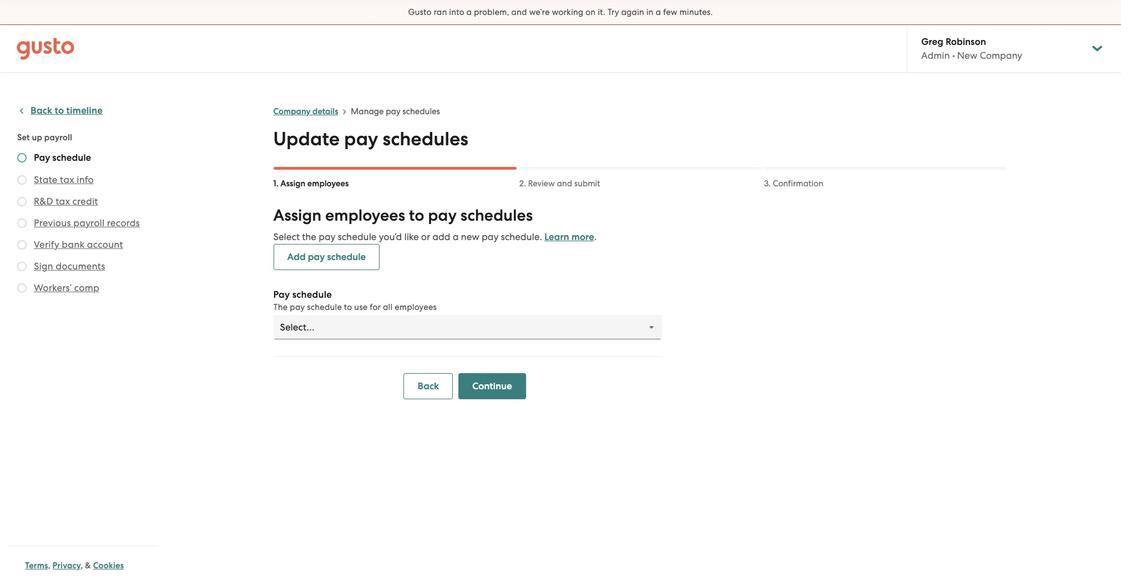 Task type: describe. For each thing, give the bounding box(es) containing it.
schedules for update pay schedules
[[383, 128, 468, 150]]

ran
[[434, 7, 447, 17]]

more
[[571, 231, 594, 243]]

schedule inside list
[[52, 152, 91, 164]]

schedule.
[[501, 231, 542, 243]]

r&d tax credit
[[34, 196, 98, 207]]

sign documents button
[[34, 260, 105, 273]]

documents
[[56, 261, 105, 272]]

schedules for manage pay schedules
[[403, 107, 440, 117]]

state tax info
[[34, 174, 94, 185]]

1 horizontal spatial a
[[466, 7, 472, 17]]

details
[[312, 107, 338, 117]]

learn more link
[[544, 231, 594, 243]]

state tax info button
[[34, 173, 94, 186]]

we're
[[529, 7, 550, 17]]

all
[[383, 302, 393, 312]]

the
[[273, 302, 288, 312]]

pay right new on the top of the page
[[482, 231, 499, 243]]

assign employees to pay schedules
[[273, 206, 533, 225]]

verify
[[34, 239, 59, 250]]

schedule inside 'button'
[[327, 251, 366, 263]]

bank
[[62, 239, 85, 250]]

privacy link
[[52, 561, 81, 571]]

learn
[[544, 231, 569, 243]]

review
[[528, 179, 555, 189]]

manage
[[351, 107, 384, 117]]

pay right the
[[319, 231, 335, 243]]

a inside select the pay schedule you'd like or add a new pay schedule. learn more .
[[453, 231, 459, 243]]

&
[[85, 561, 91, 571]]

credit
[[72, 196, 98, 207]]

set up payroll
[[17, 133, 72, 143]]

2 check image from the top
[[17, 175, 27, 185]]

pay right manage in the top of the page
[[386, 107, 401, 117]]

select
[[273, 231, 300, 243]]

confirmation
[[773, 179, 823, 189]]

in
[[646, 7, 654, 17]]

pay inside the "pay schedule the pay schedule to use for all employees"
[[290, 302, 305, 312]]

pay for pay schedule the pay schedule to use for all employees
[[273, 289, 290, 301]]

terms link
[[25, 561, 48, 571]]

schedule inside select the pay schedule you'd like or add a new pay schedule. learn more .
[[338, 231, 377, 243]]

account
[[87, 239, 123, 250]]

pay schedule the pay schedule to use for all employees
[[273, 289, 437, 312]]

assign for assign employees to pay schedules
[[273, 206, 321, 225]]

greg robinson admin • new company
[[921, 36, 1022, 61]]

•
[[952, 50, 955, 61]]

records
[[107, 218, 140, 229]]

add
[[287, 251, 306, 263]]

submit
[[574, 179, 600, 189]]

r&d
[[34, 196, 53, 207]]

tax for info
[[60, 174, 74, 185]]

previous
[[34, 218, 71, 229]]

workers'
[[34, 282, 72, 294]]

company details
[[273, 107, 338, 117]]

0 horizontal spatial payroll
[[44, 133, 72, 143]]

gusto ran into a problem, and we're working on it. try again in a few minutes.
[[408, 7, 713, 17]]

working
[[552, 7, 583, 17]]

schedule left the use
[[307, 302, 342, 312]]

on
[[586, 7, 596, 17]]

continue
[[472, 381, 512, 392]]

sign
[[34, 261, 53, 272]]

new
[[461, 231, 479, 243]]

greg
[[921, 36, 943, 48]]

manage pay schedules
[[351, 107, 440, 117]]

0 horizontal spatial and
[[511, 7, 527, 17]]

assign for assign employees
[[280, 179, 305, 189]]

up
[[32, 133, 42, 143]]

to inside the "pay schedule the pay schedule to use for all employees"
[[344, 302, 352, 312]]

2 vertical spatial schedules
[[460, 206, 533, 225]]

back for back to timeline
[[31, 105, 52, 117]]

schedule down add pay schedule on the top left
[[292, 289, 332, 301]]

state
[[34, 174, 58, 185]]

tax for credit
[[56, 196, 70, 207]]

info
[[77, 174, 94, 185]]

the
[[302, 231, 316, 243]]

few
[[663, 7, 677, 17]]

robinson
[[946, 36, 986, 48]]

add
[[433, 231, 450, 243]]

pay for pay schedule
[[34, 152, 50, 164]]

gusto
[[408, 7, 432, 17]]

use
[[354, 302, 368, 312]]

you'd
[[379, 231, 402, 243]]



Task type: locate. For each thing, give the bounding box(es) containing it.
1 horizontal spatial to
[[344, 302, 352, 312]]

0 vertical spatial employees
[[307, 179, 349, 189]]

or
[[421, 231, 430, 243]]

1 check image from the top
[[17, 197, 27, 206]]

1 vertical spatial tax
[[56, 196, 70, 207]]

tax right r&d
[[56, 196, 70, 207]]

schedules down manage pay schedules
[[383, 128, 468, 150]]

0 vertical spatial assign
[[280, 179, 305, 189]]

new
[[957, 50, 977, 61]]

verify bank account
[[34, 239, 123, 250]]

, left privacy link
[[48, 561, 50, 571]]

pay up the "the"
[[273, 289, 290, 301]]

verify bank account button
[[34, 238, 123, 251]]

company details link
[[273, 107, 338, 117]]

0 horizontal spatial company
[[273, 107, 311, 117]]

employees right all
[[395, 302, 437, 312]]

1 horizontal spatial back
[[418, 381, 439, 392]]

to left the use
[[344, 302, 352, 312]]

continue button
[[458, 373, 526, 400]]

1 vertical spatial company
[[273, 107, 311, 117]]

check image left previous
[[17, 219, 27, 228]]

1 vertical spatial schedules
[[383, 128, 468, 150]]

0 horizontal spatial back
[[31, 105, 52, 117]]

check image
[[17, 153, 27, 163], [17, 175, 27, 185]]

previous payroll records button
[[34, 216, 140, 230]]

pay inside add pay schedule 'button'
[[308, 251, 325, 263]]

payroll up the pay schedule
[[44, 133, 72, 143]]

schedule
[[52, 152, 91, 164], [338, 231, 377, 243], [327, 251, 366, 263], [292, 289, 332, 301], [307, 302, 342, 312]]

payroll down credit on the top of the page
[[73, 218, 105, 229]]

back button
[[404, 373, 453, 400]]

,
[[48, 561, 50, 571], [81, 561, 83, 571]]

assign employees
[[280, 179, 349, 189]]

pay
[[34, 152, 50, 164], [273, 289, 290, 301]]

0 vertical spatial company
[[980, 50, 1022, 61]]

pay schedule list
[[17, 152, 154, 297]]

assign down update
[[280, 179, 305, 189]]

1 vertical spatial to
[[409, 206, 424, 225]]

1 check image from the top
[[17, 153, 27, 163]]

4 check image from the top
[[17, 262, 27, 271]]

select the pay schedule you'd like or add a new pay schedule. learn more .
[[273, 231, 597, 243]]

1 vertical spatial assign
[[273, 206, 321, 225]]

1 vertical spatial employees
[[325, 206, 405, 225]]

update
[[273, 128, 340, 150]]

tax
[[60, 174, 74, 185], [56, 196, 70, 207]]

back for back
[[418, 381, 439, 392]]

2 horizontal spatial to
[[409, 206, 424, 225]]

pay schedule
[[34, 152, 91, 164]]

payroll
[[44, 133, 72, 143], [73, 218, 105, 229]]

try
[[607, 7, 619, 17]]

pay inside list
[[34, 152, 50, 164]]

minutes.
[[680, 7, 713, 17]]

a right into
[[466, 7, 472, 17]]

home image
[[17, 37, 74, 60]]

1 vertical spatial back
[[418, 381, 439, 392]]

check image left r&d
[[17, 197, 27, 206]]

a right in
[[656, 7, 661, 17]]

check image for verify
[[17, 240, 27, 250]]

into
[[449, 7, 464, 17]]

company up update
[[273, 107, 311, 117]]

0 vertical spatial payroll
[[44, 133, 72, 143]]

schedule up the "pay schedule the pay schedule to use for all employees"
[[327, 251, 366, 263]]

schedule up state tax info button at the top of the page
[[52, 152, 91, 164]]

problem,
[[474, 7, 509, 17]]

0 vertical spatial tax
[[60, 174, 74, 185]]

add pay schedule
[[287, 251, 366, 263]]

0 vertical spatial check image
[[17, 153, 27, 163]]

0 horizontal spatial pay
[[34, 152, 50, 164]]

pay down manage in the top of the page
[[344, 128, 378, 150]]

0 vertical spatial and
[[511, 7, 527, 17]]

check image for previous
[[17, 219, 27, 228]]

to up like
[[409, 206, 424, 225]]

it.
[[598, 7, 605, 17]]

employees down update
[[307, 179, 349, 189]]

check image for sign
[[17, 262, 27, 271]]

company
[[980, 50, 1022, 61], [273, 107, 311, 117]]

pay
[[386, 107, 401, 117], [344, 128, 378, 150], [428, 206, 457, 225], [319, 231, 335, 243], [482, 231, 499, 243], [308, 251, 325, 263], [290, 302, 305, 312]]

0 vertical spatial schedules
[[403, 107, 440, 117]]

2 , from the left
[[81, 561, 83, 571]]

cookies button
[[93, 559, 124, 573]]

to inside button
[[55, 105, 64, 117]]

for
[[370, 302, 381, 312]]

1 vertical spatial payroll
[[73, 218, 105, 229]]

back to timeline button
[[17, 104, 103, 118]]

employees inside the "pay schedule the pay schedule to use for all employees"
[[395, 302, 437, 312]]

set
[[17, 133, 30, 143]]

and left submit
[[557, 179, 572, 189]]

company right new
[[980, 50, 1022, 61]]

tax left info
[[60, 174, 74, 185]]

0 vertical spatial pay
[[34, 152, 50, 164]]

pay right the "the"
[[290, 302, 305, 312]]

to left "timeline"
[[55, 105, 64, 117]]

assign
[[280, 179, 305, 189], [273, 206, 321, 225]]

1 vertical spatial pay
[[273, 289, 290, 301]]

employees
[[307, 179, 349, 189], [325, 206, 405, 225], [395, 302, 437, 312]]

2 vertical spatial to
[[344, 302, 352, 312]]

2 vertical spatial employees
[[395, 302, 437, 312]]

a right add
[[453, 231, 459, 243]]

workers' comp
[[34, 282, 99, 294]]

employees for assign employees
[[307, 179, 349, 189]]

comp
[[74, 282, 99, 294]]

1 horizontal spatial company
[[980, 50, 1022, 61]]

2 check image from the top
[[17, 219, 27, 228]]

, left &
[[81, 561, 83, 571]]

0 vertical spatial to
[[55, 105, 64, 117]]

back to timeline
[[31, 105, 103, 117]]

payroll inside button
[[73, 218, 105, 229]]

pay down set up payroll on the top of page
[[34, 152, 50, 164]]

previous payroll records
[[34, 218, 140, 229]]

sign documents
[[34, 261, 105, 272]]

to
[[55, 105, 64, 117], [409, 206, 424, 225], [344, 302, 352, 312]]

1 horizontal spatial ,
[[81, 561, 83, 571]]

0 horizontal spatial to
[[55, 105, 64, 117]]

schedule left 'you'd'
[[338, 231, 377, 243]]

1 , from the left
[[48, 561, 50, 571]]

employees for assign employees to pay schedules
[[325, 206, 405, 225]]

0 vertical spatial back
[[31, 105, 52, 117]]

1 horizontal spatial and
[[557, 179, 572, 189]]

3 check image from the top
[[17, 240, 27, 250]]

0 horizontal spatial ,
[[48, 561, 50, 571]]

terms
[[25, 561, 48, 571]]

back
[[31, 105, 52, 117], [418, 381, 439, 392]]

like
[[404, 231, 419, 243]]

check image left verify
[[17, 240, 27, 250]]

cookies
[[93, 561, 124, 571]]

terms , privacy , & cookies
[[25, 561, 124, 571]]

review and submit
[[528, 179, 600, 189]]

5 check image from the top
[[17, 284, 27, 293]]

pay up add
[[428, 206, 457, 225]]

r&d tax credit button
[[34, 195, 98, 208]]

a
[[466, 7, 472, 17], [656, 7, 661, 17], [453, 231, 459, 243]]

company inside greg robinson admin • new company
[[980, 50, 1022, 61]]

0 horizontal spatial a
[[453, 231, 459, 243]]

workers' comp button
[[34, 281, 99, 295]]

1 horizontal spatial pay
[[273, 289, 290, 301]]

pay right add
[[308, 251, 325, 263]]

check image for r&d
[[17, 197, 27, 206]]

schedules
[[403, 107, 440, 117], [383, 128, 468, 150], [460, 206, 533, 225]]

1 horizontal spatial payroll
[[73, 218, 105, 229]]

and left we're
[[511, 7, 527, 17]]

employees up 'you'd'
[[325, 206, 405, 225]]

2 horizontal spatial a
[[656, 7, 661, 17]]

schedules right manage in the top of the page
[[403, 107, 440, 117]]

assign up select
[[273, 206, 321, 225]]

pay inside the "pay schedule the pay schedule to use for all employees"
[[273, 289, 290, 301]]

check image down set
[[17, 153, 27, 163]]

timeline
[[66, 105, 103, 117]]

check image left state
[[17, 175, 27, 185]]

check image for workers'
[[17, 284, 27, 293]]

schedules up schedule. at the top left
[[460, 206, 533, 225]]

privacy
[[52, 561, 81, 571]]

check image left sign
[[17, 262, 27, 271]]

1 vertical spatial and
[[557, 179, 572, 189]]

add pay schedule button
[[273, 244, 380, 270]]

again
[[621, 7, 644, 17]]

admin
[[921, 50, 950, 61]]

update pay schedules
[[273, 128, 468, 150]]

check image
[[17, 197, 27, 206], [17, 219, 27, 228], [17, 240, 27, 250], [17, 262, 27, 271], [17, 284, 27, 293]]

1 vertical spatial check image
[[17, 175, 27, 185]]

.
[[594, 231, 597, 243]]

check image left workers'
[[17, 284, 27, 293]]



Task type: vqa. For each thing, say whether or not it's contained in the screenshot.
the topmost with
no



